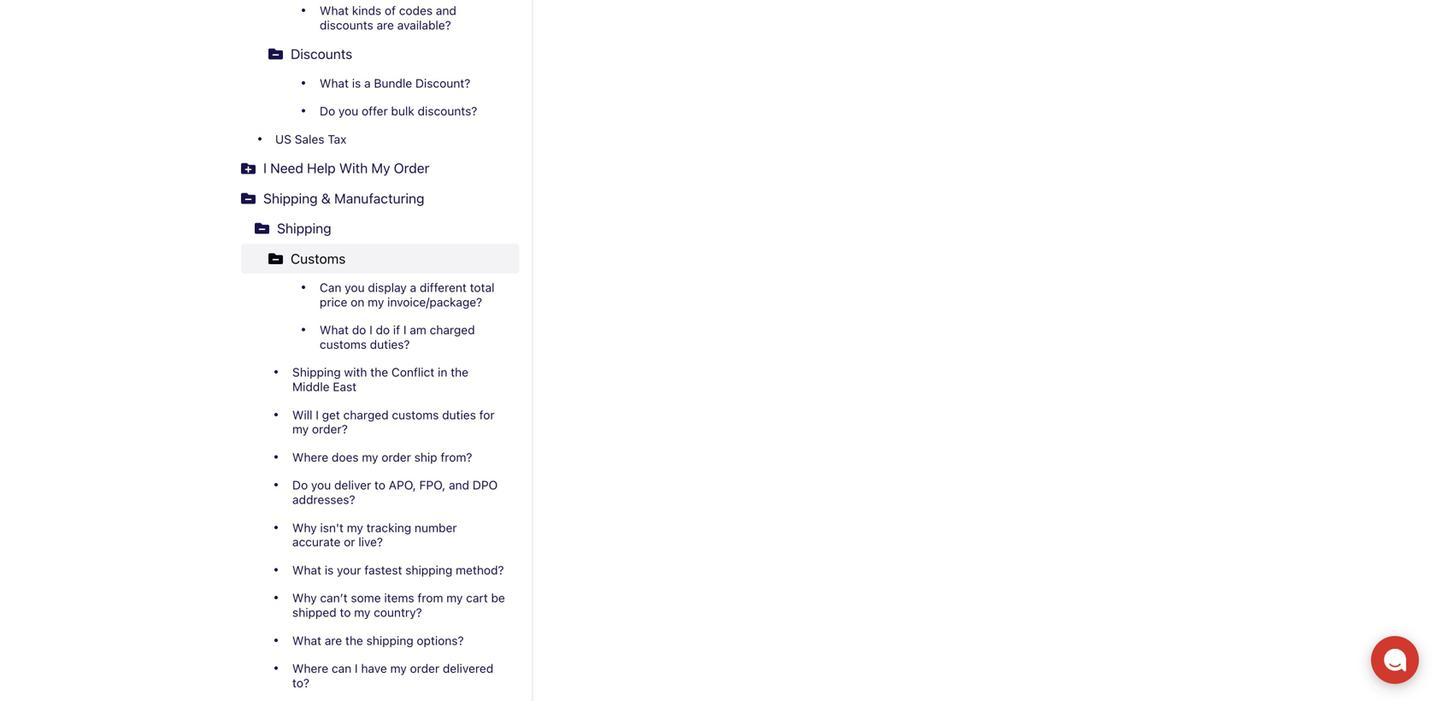 Task type: locate. For each thing, give the bounding box(es) containing it.
does
[[332, 450, 359, 464]]

0 vertical spatial charged
[[430, 323, 475, 337]]

what down shipped
[[292, 633, 322, 648]]

what are the shipping options?
[[292, 633, 464, 648]]

0 horizontal spatial charged
[[343, 408, 389, 422]]

why inside 'why can't some items from my cart be shipped to my country?'
[[292, 591, 317, 605]]

1 why from the top
[[292, 521, 317, 535]]

shipping down country?
[[367, 633, 414, 648]]

what down accurate
[[292, 563, 322, 577]]

what inside what kinds of codes and discounts are available?
[[320, 3, 349, 18]]

can
[[332, 661, 352, 676]]

1 horizontal spatial is
[[352, 76, 361, 90]]

1 vertical spatial are
[[325, 633, 342, 648]]

1 horizontal spatial the
[[370, 365, 388, 379]]

can't
[[320, 591, 348, 605]]

charged down invoice/package?
[[430, 323, 475, 337]]

your
[[337, 563, 361, 577]]

1 vertical spatial to
[[340, 605, 351, 619]]

customs inside what do i do if i am charged customs duties?
[[320, 337, 367, 351]]

2 vertical spatial shipping
[[292, 365, 341, 379]]

what for what is a bundle discount?
[[320, 76, 349, 90]]

why for why can't some items from my cart be shipped to my country?
[[292, 591, 317, 605]]

order?
[[312, 422, 348, 436]]

customs link
[[241, 244, 519, 274]]

what down price at the top
[[320, 323, 349, 337]]

what down discounts
[[320, 76, 349, 90]]

from
[[418, 591, 443, 605]]

to
[[375, 478, 386, 492], [340, 605, 351, 619]]

0 vertical spatial do
[[320, 104, 335, 118]]

what for what do i do if i am charged customs duties?
[[320, 323, 349, 337]]

shipping for shipping
[[277, 220, 331, 237]]

0 horizontal spatial do
[[292, 478, 308, 492]]

you up addresses?
[[311, 478, 331, 492]]

order
[[382, 450, 411, 464], [410, 661, 440, 676]]

0 horizontal spatial customs
[[320, 337, 367, 351]]

0 vertical spatial order
[[382, 450, 411, 464]]

shipping inside shipping & manufacturing link
[[263, 190, 318, 206]]

duties
[[442, 408, 476, 422]]

and left dpo at the bottom of page
[[449, 478, 470, 492]]

the for shipping
[[345, 633, 363, 648]]

options?
[[417, 633, 464, 648]]

order inside "where can i have my order delivered to?"
[[410, 661, 440, 676]]

to?
[[292, 676, 310, 690]]

charged right get in the bottom left of the page
[[343, 408, 389, 422]]

do up addresses?
[[292, 478, 308, 492]]

2 why from the top
[[292, 591, 317, 605]]

do
[[320, 104, 335, 118], [292, 478, 308, 492]]

and up the available?
[[436, 3, 457, 18]]

are down "of"
[[377, 18, 394, 32]]

0 vertical spatial shipping
[[263, 190, 318, 206]]

0 vertical spatial a
[[364, 76, 371, 90]]

price
[[320, 295, 348, 309]]

shipping inside shipping "link"
[[277, 220, 331, 237]]

you
[[339, 104, 359, 118], [345, 280, 365, 295], [311, 478, 331, 492]]

is
[[352, 76, 361, 90], [325, 563, 334, 577]]

why inside why isn't my tracking number accurate or live?
[[292, 521, 317, 535]]

is left your
[[325, 563, 334, 577]]

1 horizontal spatial a
[[410, 280, 417, 295]]

the
[[370, 365, 388, 379], [451, 365, 469, 379], [345, 633, 363, 648]]

is for a
[[352, 76, 361, 90]]

are inside what kinds of codes and discounts are available?
[[377, 18, 394, 32]]

0 vertical spatial where
[[292, 450, 328, 464]]

shipping
[[406, 563, 453, 577], [367, 633, 414, 648]]

shipping
[[263, 190, 318, 206], [277, 220, 331, 237], [292, 365, 341, 379]]

1 horizontal spatial do
[[320, 104, 335, 118]]

my up or
[[347, 521, 363, 535]]

middle
[[292, 380, 330, 394]]

shipping up the middle
[[292, 365, 341, 379]]

customs up with
[[320, 337, 367, 351]]

1 vertical spatial shipping
[[367, 633, 414, 648]]

1 vertical spatial a
[[410, 280, 417, 295]]

1 vertical spatial shipping
[[277, 220, 331, 237]]

can you display a different total price on my invoice/package?
[[320, 280, 495, 309]]

1 vertical spatial and
[[449, 478, 470, 492]]

1 vertical spatial you
[[345, 280, 365, 295]]

order down options?
[[410, 661, 440, 676]]

my down display
[[368, 295, 384, 309]]

invoice/package?
[[387, 295, 482, 309]]

do you offer bulk discounts? link
[[269, 97, 519, 125]]

you left offer
[[339, 104, 359, 118]]

and inside the do you deliver to apo, fpo, and dpo addresses?
[[449, 478, 470, 492]]

have
[[361, 661, 387, 676]]

do down on at the top of the page
[[352, 323, 366, 337]]

why isn't my tracking number accurate or live? link
[[241, 514, 519, 556]]

to left apo,
[[375, 478, 386, 492]]

a
[[364, 76, 371, 90], [410, 280, 417, 295]]

shipping down 'need'
[[263, 190, 318, 206]]

do inside the do you deliver to apo, fpo, and dpo addresses?
[[292, 478, 308, 492]]

customs inside will i get charged customs duties for my order?
[[392, 408, 439, 422]]

items
[[384, 591, 414, 605]]

1 vertical spatial why
[[292, 591, 317, 605]]

the up can
[[345, 633, 363, 648]]

0 horizontal spatial to
[[340, 605, 351, 619]]

is left bundle
[[352, 76, 361, 90]]

0 vertical spatial are
[[377, 18, 394, 32]]

accurate
[[292, 535, 341, 549]]

why up shipped
[[292, 591, 317, 605]]

shipping up customs
[[277, 220, 331, 237]]

you inside the do you deliver to apo, fpo, and dpo addresses?
[[311, 478, 331, 492]]

is for your
[[325, 563, 334, 577]]

0 horizontal spatial is
[[325, 563, 334, 577]]

1 horizontal spatial customs
[[392, 408, 439, 422]]

be
[[491, 591, 505, 605]]

and inside what kinds of codes and discounts are available?
[[436, 3, 457, 18]]

where inside "where can i have my order delivered to?"
[[292, 661, 328, 676]]

do
[[352, 323, 366, 337], [376, 323, 390, 337]]

2 where from the top
[[292, 661, 328, 676]]

0 horizontal spatial do
[[352, 323, 366, 337]]

you for offer
[[339, 104, 359, 118]]

do inside do you offer bulk discounts? link
[[320, 104, 335, 118]]

0 vertical spatial customs
[[320, 337, 367, 351]]

1 do from the left
[[352, 323, 366, 337]]

the right with
[[370, 365, 388, 379]]

i right if
[[404, 323, 407, 337]]

customs
[[291, 250, 346, 267]]

you up on at the top of the page
[[345, 280, 365, 295]]

1 vertical spatial do
[[292, 478, 308, 492]]

you inside can you display a different total price on my invoice/package?
[[345, 280, 365, 295]]

with
[[344, 365, 367, 379]]

1 vertical spatial where
[[292, 661, 328, 676]]

bulk
[[391, 104, 415, 118]]

you for display
[[345, 280, 365, 295]]

why up accurate
[[292, 521, 317, 535]]

offer
[[362, 104, 388, 118]]

and
[[436, 3, 457, 18], [449, 478, 470, 492]]

what for what kinds of codes and discounts are available?
[[320, 3, 349, 18]]

where up to?
[[292, 661, 328, 676]]

i left get in the bottom left of the page
[[316, 408, 319, 422]]

what is your fastest shipping method? link
[[241, 556, 519, 584]]

1 vertical spatial customs
[[392, 408, 439, 422]]

shipping up from
[[406, 563, 453, 577]]

are up can
[[325, 633, 342, 648]]

discounts
[[291, 46, 353, 62]]

2 horizontal spatial the
[[451, 365, 469, 379]]

display
[[368, 280, 407, 295]]

what for what are the shipping options?
[[292, 633, 322, 648]]

ship
[[414, 450, 438, 464]]

bundle
[[374, 76, 412, 90]]

2 vertical spatial you
[[311, 478, 331, 492]]

shipping inside shipping with the conflict in the middle east
[[292, 365, 341, 379]]

my
[[371, 160, 390, 176]]

codes
[[399, 3, 433, 18]]

a left bundle
[[364, 76, 371, 90]]

0 vertical spatial why
[[292, 521, 317, 535]]

0 vertical spatial you
[[339, 104, 359, 118]]

what kinds of codes and discounts are available? link
[[269, 0, 519, 39]]

shipping for shipping with the conflict in the middle east
[[292, 365, 341, 379]]

what
[[320, 3, 349, 18], [320, 76, 349, 90], [320, 323, 349, 337], [292, 563, 322, 577], [292, 633, 322, 648]]

my down "some"
[[354, 605, 371, 619]]

1 horizontal spatial to
[[375, 478, 386, 492]]

0 vertical spatial is
[[352, 76, 361, 90]]

where down "order?"
[[292, 450, 328, 464]]

do up tax
[[320, 104, 335, 118]]

why
[[292, 521, 317, 535], [292, 591, 317, 605]]

my right does at the bottom left of page
[[362, 450, 378, 464]]

0 vertical spatial shipping
[[406, 563, 453, 577]]

to down the can't
[[340, 605, 351, 619]]

0 vertical spatial and
[[436, 3, 457, 18]]

why for why isn't my tracking number accurate or live?
[[292, 521, 317, 535]]

1 horizontal spatial are
[[377, 18, 394, 32]]

method?
[[456, 563, 504, 577]]

my right have
[[390, 661, 407, 676]]

what up the 'discounts'
[[320, 3, 349, 18]]

1 horizontal spatial do
[[376, 323, 390, 337]]

what is your fastest shipping method?
[[292, 563, 504, 577]]

0 horizontal spatial the
[[345, 633, 363, 648]]

my inside can you display a different total price on my invoice/package?
[[368, 295, 384, 309]]

charged inside will i get charged customs duties for my order?
[[343, 408, 389, 422]]

the right in
[[451, 365, 469, 379]]

1 vertical spatial order
[[410, 661, 440, 676]]

1 where from the top
[[292, 450, 328, 464]]

1 horizontal spatial charged
[[430, 323, 475, 337]]

what inside what do i do if i am charged customs duties?
[[320, 323, 349, 337]]

i right can
[[355, 661, 358, 676]]

from?
[[441, 450, 472, 464]]

open chat image
[[1384, 648, 1407, 672]]

do left if
[[376, 323, 390, 337]]

customs down conflict
[[392, 408, 439, 422]]

a right display
[[410, 280, 417, 295]]

help
[[307, 160, 336, 176]]

0 vertical spatial to
[[375, 478, 386, 492]]

my inside where does my order ship from? link
[[362, 450, 378, 464]]

where for where does my order ship from?
[[292, 450, 328, 464]]

delivered
[[443, 661, 494, 676]]

my down will
[[292, 422, 309, 436]]

where
[[292, 450, 328, 464], [292, 661, 328, 676]]

1 vertical spatial is
[[325, 563, 334, 577]]

my inside "where can i have my order delivered to?"
[[390, 661, 407, 676]]

order up apo,
[[382, 450, 411, 464]]

what is a bundle discount?
[[320, 76, 471, 90]]

1 vertical spatial charged
[[343, 408, 389, 422]]

fastest
[[365, 563, 402, 577]]



Task type: describe. For each thing, give the bounding box(es) containing it.
0 horizontal spatial a
[[364, 76, 371, 90]]

where can i have my order delivered to? link
[[241, 655, 519, 697]]

i left 'need'
[[263, 160, 267, 176]]

where does my order ship from?
[[292, 450, 472, 464]]

i inside "where can i have my order delivered to?"
[[355, 661, 358, 676]]

what is a bundle discount? link
[[269, 69, 519, 97]]

you for deliver
[[311, 478, 331, 492]]

us
[[275, 132, 292, 146]]

isn't
[[320, 521, 344, 535]]

i need help with my order
[[263, 160, 430, 176]]

duties?
[[370, 337, 410, 351]]

am
[[410, 323, 427, 337]]

number
[[415, 521, 457, 535]]

tax
[[328, 132, 347, 146]]

tracking
[[367, 521, 411, 535]]

need
[[270, 160, 303, 176]]

shipped
[[292, 605, 337, 619]]

what kinds of codes and discounts are available?
[[320, 3, 457, 32]]

some
[[351, 591, 381, 605]]

live?
[[359, 535, 383, 549]]

can you display a different total price on my invoice/package? link
[[269, 274, 519, 316]]

for
[[479, 408, 495, 422]]

why can't some items from my cart be shipped to my country?
[[292, 591, 505, 619]]

0 horizontal spatial are
[[325, 633, 342, 648]]

kinds
[[352, 3, 382, 18]]

with
[[339, 160, 368, 176]]

if
[[393, 323, 400, 337]]

discounts?
[[418, 104, 477, 118]]

on
[[351, 295, 365, 309]]

sales
[[295, 132, 325, 146]]

in
[[438, 365, 448, 379]]

where can i have my order delivered to?
[[292, 661, 494, 690]]

order
[[394, 160, 430, 176]]

my inside will i get charged customs duties for my order?
[[292, 422, 309, 436]]

do you deliver to apo, fpo, and dpo addresses?
[[292, 478, 498, 507]]

i need help with my order link
[[214, 153, 519, 183]]

different
[[420, 280, 467, 295]]

to inside the do you deliver to apo, fpo, and dpo addresses?
[[375, 478, 386, 492]]

the for conflict
[[370, 365, 388, 379]]

us sales tax link
[[214, 125, 519, 153]]

will i get charged customs duties for my order? link
[[241, 401, 519, 443]]

my inside why isn't my tracking number accurate or live?
[[347, 521, 363, 535]]

shipping with the conflict in the middle east
[[292, 365, 469, 394]]

us sales tax
[[275, 132, 347, 146]]

cart
[[466, 591, 488, 605]]

do you offer bulk discounts?
[[320, 104, 477, 118]]

why can't some items from my cart be shipped to my country? link
[[241, 584, 519, 627]]

apo,
[[389, 478, 416, 492]]

will i get charged customs duties for my order?
[[292, 408, 495, 436]]

do for do you offer bulk discounts?
[[320, 104, 335, 118]]

get
[[322, 408, 340, 422]]

dpo
[[473, 478, 498, 492]]

discounts
[[320, 18, 373, 32]]

where for where can i have my order delivered to?
[[292, 661, 328, 676]]

charged inside what do i do if i am charged customs duties?
[[430, 323, 475, 337]]

shipping with the conflict in the middle east link
[[241, 358, 519, 401]]

discounts link
[[241, 39, 519, 69]]

what do i do if i am charged customs duties? link
[[269, 316, 519, 358]]

what do i do if i am charged customs duties?
[[320, 323, 475, 351]]

what are the shipping options? link
[[241, 627, 519, 655]]

do for do you deliver to apo, fpo, and dpo addresses?
[[292, 478, 308, 492]]

or
[[344, 535, 355, 549]]

country?
[[374, 605, 422, 619]]

conflict
[[392, 365, 435, 379]]

total
[[470, 280, 495, 295]]

what for what is your fastest shipping method?
[[292, 563, 322, 577]]

east
[[333, 380, 357, 394]]

shipping link
[[214, 213, 519, 244]]

i up duties?
[[370, 323, 373, 337]]

i inside will i get charged customs duties for my order?
[[316, 408, 319, 422]]

shipping for shipping & manufacturing
[[263, 190, 318, 206]]

where does my order ship from? link
[[241, 443, 519, 471]]

&
[[321, 190, 331, 206]]

fpo,
[[420, 478, 446, 492]]

a inside can you display a different total price on my invoice/package?
[[410, 280, 417, 295]]

why isn't my tracking number accurate or live?
[[292, 521, 457, 549]]

can
[[320, 280, 342, 295]]

discount?
[[416, 76, 471, 90]]

2 do from the left
[[376, 323, 390, 337]]

to inside 'why can't some items from my cart be shipped to my country?'
[[340, 605, 351, 619]]

shipping & manufacturing
[[263, 190, 425, 206]]

manufacturing
[[334, 190, 425, 206]]

my left cart
[[447, 591, 463, 605]]

shipping & manufacturing link
[[214, 183, 519, 213]]

deliver
[[334, 478, 371, 492]]

will
[[292, 408, 313, 422]]



Task type: vqa. For each thing, say whether or not it's contained in the screenshot.
you for deliver
yes



